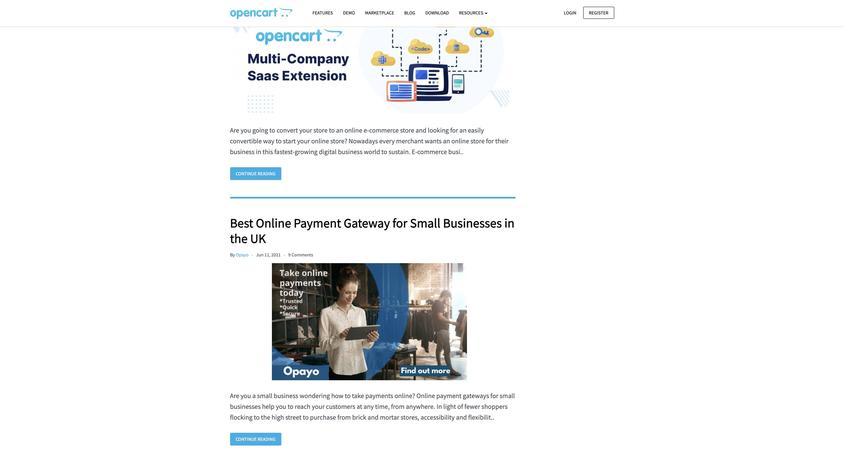 Task type: describe. For each thing, give the bounding box(es) containing it.
opayo link
[[236, 252, 249, 258]]

marketplace
[[365, 10, 394, 16]]

2 small from the left
[[500, 392, 515, 400]]

sustain.
[[389, 148, 410, 156]]

accessibility
[[421, 413, 455, 422]]

0 vertical spatial commerce
[[369, 126, 399, 134]]

0 horizontal spatial an
[[336, 126, 343, 134]]

wondering
[[300, 392, 330, 400]]

uk
[[250, 231, 266, 247]]

1 horizontal spatial store
[[400, 126, 414, 134]]

in inside are you going to convert your store to an online e-commerce store and looking for an easily convertible way to start your online store? nowadays every merchant wants an online store for their business in this fastest-growing digital business world to sustain. e-commerce busi..
[[256, 148, 261, 156]]

1 horizontal spatial commerce
[[417, 148, 447, 156]]

nowadays
[[349, 137, 378, 145]]

best online payment gateway for small businesses in the uk image
[[230, 264, 509, 381]]

2 horizontal spatial business
[[338, 148, 362, 156]]

to right way at the top left of page
[[276, 137, 282, 145]]

you for a
[[241, 392, 251, 400]]

merchant
[[396, 137, 423, 145]]

jun 11, 2021
[[256, 252, 281, 258]]

online inside best online payment gateway for small businesses in the uk
[[256, 215, 291, 231]]

opencart - blog image
[[230, 7, 292, 19]]

features
[[313, 10, 333, 16]]

convertible
[[230, 137, 262, 145]]

are for are you going to convert your store to an online e-commerce store and looking for an easily convertible way to start your online store? nowadays every merchant wants an online store for their business in this fastest-growing digital business world to sustain. e-commerce busi..
[[230, 126, 239, 134]]

0 horizontal spatial store
[[313, 126, 328, 134]]

to right flocking
[[254, 413, 260, 422]]

your inside are you a small business wondering how to take payments online? online payment gateways for small businesses help you to reach your customers at any time, from anywhere. in light of fewer shoppers flocking to the high street to purchase from brick and mortar stores, accessibility and flexibilit..
[[312, 403, 325, 411]]

shoppers
[[482, 403, 508, 411]]

for left their
[[486, 137, 494, 145]]

1 horizontal spatial online
[[345, 126, 362, 134]]

growing
[[295, 148, 318, 156]]

continue reading for first continue reading link from the top of the page
[[236, 171, 276, 177]]

how to use opencart as saas image
[[230, 0, 509, 115]]

features link
[[307, 7, 338, 19]]

online inside are you a small business wondering how to take payments online? online payment gateways for small businesses help you to reach your customers at any time, from anywhere. in light of fewer shoppers flocking to the high street to purchase from brick and mortar stores, accessibility and flexibilit..
[[416, 392, 435, 400]]

convert
[[277, 126, 298, 134]]

this
[[263, 148, 273, 156]]

download link
[[420, 7, 454, 19]]

payment
[[436, 392, 461, 400]]

customers
[[326, 403, 355, 411]]

best
[[230, 215, 253, 231]]

online?
[[395, 392, 415, 400]]

register link
[[583, 7, 614, 19]]

in inside best online payment gateway for small businesses in the uk
[[504, 215, 515, 231]]

business inside are you a small business wondering how to take payments online? online payment gateways for small businesses help you to reach your customers at any time, from anywhere. in light of fewer shoppers flocking to the high street to purchase from brick and mortar stores, accessibility and flexibilit..
[[274, 392, 298, 400]]

light
[[443, 403, 456, 411]]

register
[[589, 10, 608, 16]]

payments
[[365, 392, 393, 400]]

the inside best online payment gateway for small businesses in the uk
[[230, 231, 248, 247]]

2 continue reading link from the top
[[230, 433, 281, 446]]

blog
[[404, 10, 415, 16]]

0 horizontal spatial business
[[230, 148, 255, 156]]

9 comments
[[288, 252, 313, 258]]

e-
[[412, 148, 417, 156]]

gateway
[[344, 215, 390, 231]]

1 continue reading link from the top
[[230, 167, 281, 180]]

every
[[379, 137, 395, 145]]

time,
[[375, 403, 390, 411]]

a
[[252, 392, 256, 400]]

brick
[[352, 413, 366, 422]]

world
[[364, 148, 380, 156]]

of
[[457, 403, 463, 411]]

small
[[410, 215, 440, 231]]

anywhere. in
[[406, 403, 442, 411]]

2 horizontal spatial store
[[471, 137, 485, 145]]

by
[[230, 252, 235, 258]]

businesses
[[230, 403, 261, 411]]

purchase
[[310, 413, 336, 422]]

11,
[[265, 252, 270, 258]]

payment
[[294, 215, 341, 231]]

digital
[[319, 148, 337, 156]]

marketplace link
[[360, 7, 399, 19]]

0 horizontal spatial from
[[337, 413, 351, 422]]

the inside are you a small business wondering how to take payments online? online payment gateways for small businesses help you to reach your customers at any time, from anywhere. in light of fewer shoppers flocking to the high street to purchase from brick and mortar stores, accessibility and flexibilit..
[[261, 413, 270, 422]]

demo
[[343, 10, 355, 16]]

take
[[352, 392, 364, 400]]

help
[[262, 403, 275, 411]]

for inside are you a small business wondering how to take payments online? online payment gateways for small businesses help you to reach your customers at any time, from anywhere. in light of fewer shoppers flocking to the high street to purchase from brick and mortar stores, accessibility and flexibilit..
[[490, 392, 498, 400]]

for inside best online payment gateway for small businesses in the uk
[[392, 215, 407, 231]]

stores,
[[401, 413, 419, 422]]



Task type: locate. For each thing, give the bounding box(es) containing it.
store
[[313, 126, 328, 134], [400, 126, 414, 134], [471, 137, 485, 145]]

any
[[364, 403, 374, 411]]

0 vertical spatial continue reading
[[236, 171, 276, 177]]

1 horizontal spatial in
[[504, 215, 515, 231]]

you inside are you going to convert your store to an online e-commerce store and looking for an easily convertible way to start your online store? nowadays every merchant wants an online store for their business in this fastest-growing digital business world to sustain. e-commerce busi..
[[241, 126, 251, 134]]

jun
[[256, 252, 264, 258]]

1 vertical spatial continue
[[236, 437, 257, 443]]

0 vertical spatial reading
[[258, 171, 276, 177]]

2 vertical spatial your
[[312, 403, 325, 411]]

demo link
[[338, 7, 360, 19]]

1 horizontal spatial and
[[416, 126, 426, 134]]

2 continue reading from the top
[[236, 437, 276, 443]]

busi..
[[448, 148, 464, 156]]

looking
[[428, 126, 449, 134]]

to up way at the top left of page
[[269, 126, 275, 134]]

reading for 1st continue reading link from the bottom of the page
[[258, 437, 276, 443]]

gateways
[[463, 392, 489, 400]]

continue reading link down flocking
[[230, 433, 281, 446]]

1 small from the left
[[257, 392, 272, 400]]

0 vertical spatial the
[[230, 231, 248, 247]]

0 horizontal spatial and
[[368, 413, 378, 422]]

0 vertical spatial you
[[241, 126, 251, 134]]

continue reading down flocking
[[236, 437, 276, 443]]

online left 'e-'
[[345, 126, 362, 134]]

1 horizontal spatial online
[[416, 392, 435, 400]]

store?
[[330, 137, 347, 145]]

business down 'convertible'
[[230, 148, 255, 156]]

for right looking
[[450, 126, 458, 134]]

going
[[252, 126, 268, 134]]

for
[[450, 126, 458, 134], [486, 137, 494, 145], [392, 215, 407, 231], [490, 392, 498, 400]]

1 vertical spatial in
[[504, 215, 515, 231]]

and inside are you going to convert your store to an online e-commerce store and looking for an easily convertible way to start your online store? nowadays every merchant wants an online store for their business in this fastest-growing digital business world to sustain. e-commerce busi..
[[416, 126, 426, 134]]

wants
[[425, 137, 442, 145]]

commerce up every
[[369, 126, 399, 134]]

1 vertical spatial continue reading link
[[230, 433, 281, 446]]

to down reach
[[303, 413, 309, 422]]

0 vertical spatial in
[[256, 148, 261, 156]]

in
[[256, 148, 261, 156], [504, 215, 515, 231]]

1 vertical spatial reading
[[258, 437, 276, 443]]

at
[[357, 403, 362, 411]]

1 vertical spatial the
[[261, 413, 270, 422]]

login link
[[558, 7, 582, 19]]

your right convert
[[299, 126, 312, 134]]

business down store?
[[338, 148, 362, 156]]

you for going
[[241, 126, 251, 134]]

resources link
[[454, 7, 493, 19]]

store down easily
[[471, 137, 485, 145]]

reading
[[258, 171, 276, 177], [258, 437, 276, 443]]

to up store?
[[329, 126, 335, 134]]

1 reading from the top
[[258, 171, 276, 177]]

the up "by opayo" on the left bottom of the page
[[230, 231, 248, 247]]

reading for first continue reading link from the top of the page
[[258, 171, 276, 177]]

2 vertical spatial you
[[276, 403, 286, 411]]

your down wondering at the bottom
[[312, 403, 325, 411]]

comments
[[292, 252, 313, 258]]

online up busi..
[[451, 137, 469, 145]]

online
[[256, 215, 291, 231], [416, 392, 435, 400]]

continue reading
[[236, 171, 276, 177], [236, 437, 276, 443]]

are you going to convert your store to an online e-commerce store and looking for an easily convertible way to start your online store? nowadays every merchant wants an online store for their business in this fastest-growing digital business world to sustain. e-commerce busi..
[[230, 126, 509, 156]]

0 horizontal spatial online
[[256, 215, 291, 231]]

continue down 'convertible'
[[236, 171, 257, 177]]

blog link
[[399, 7, 420, 19]]

resources
[[459, 10, 484, 16]]

and down of
[[456, 413, 467, 422]]

for up the shoppers
[[490, 392, 498, 400]]

the down help
[[261, 413, 270, 422]]

0 vertical spatial are
[[230, 126, 239, 134]]

start
[[283, 137, 296, 145]]

reach
[[295, 403, 310, 411]]

the
[[230, 231, 248, 247], [261, 413, 270, 422]]

fewer
[[464, 403, 480, 411]]

continue
[[236, 171, 257, 177], [236, 437, 257, 443]]

online up the 2021
[[256, 215, 291, 231]]

store up merchant
[[400, 126, 414, 134]]

store up digital
[[313, 126, 328, 134]]

fastest-
[[274, 148, 295, 156]]

are inside are you a small business wondering how to take payments online? online payment gateways for small businesses help you to reach your customers at any time, from anywhere. in light of fewer shoppers flocking to the high street to purchase from brick and mortar stores, accessibility and flexibilit..
[[230, 392, 239, 400]]

continue reading for 1st continue reading link from the bottom of the page
[[236, 437, 276, 443]]

0 horizontal spatial in
[[256, 148, 261, 156]]

from down customers
[[337, 413, 351, 422]]

how
[[331, 392, 343, 400]]

are you a small business wondering how to take payments online? online payment gateways for small businesses help you to reach your customers at any time, from anywhere. in light of fewer shoppers flocking to the high street to purchase from brick and mortar stores, accessibility and flexibilit..
[[230, 392, 515, 422]]

1 vertical spatial continue reading
[[236, 437, 276, 443]]

their
[[495, 137, 509, 145]]

reading down this
[[258, 171, 276, 177]]

1 horizontal spatial business
[[274, 392, 298, 400]]

online
[[345, 126, 362, 134], [311, 137, 329, 145], [451, 137, 469, 145]]

street
[[285, 413, 301, 422]]

2 horizontal spatial online
[[451, 137, 469, 145]]

to left take
[[345, 392, 351, 400]]

0 horizontal spatial small
[[257, 392, 272, 400]]

2021
[[271, 252, 281, 258]]

are inside are you going to convert your store to an online e-commerce store and looking for an easily convertible way to start your online store? nowadays every merchant wants an online store for their business in this fastest-growing digital business world to sustain. e-commerce busi..
[[230, 126, 239, 134]]

0 vertical spatial your
[[299, 126, 312, 134]]

to up street
[[288, 403, 293, 411]]

flocking
[[230, 413, 252, 422]]

small
[[257, 392, 272, 400], [500, 392, 515, 400]]

0 horizontal spatial the
[[230, 231, 248, 247]]

1 horizontal spatial the
[[261, 413, 270, 422]]

you up high
[[276, 403, 286, 411]]

way
[[263, 137, 274, 145]]

and up merchant
[[416, 126, 426, 134]]

best online payment gateway for small businesses in the uk link
[[230, 215, 516, 247]]

online up anywhere. in
[[416, 392, 435, 400]]

continue reading down this
[[236, 171, 276, 177]]

0 vertical spatial online
[[256, 215, 291, 231]]

best online payment gateway for small businesses in the uk
[[230, 215, 515, 247]]

continue for 1st continue reading link from the bottom of the page
[[236, 437, 257, 443]]

from
[[391, 403, 405, 411], [337, 413, 351, 422]]

1 vertical spatial online
[[416, 392, 435, 400]]

2 horizontal spatial an
[[459, 126, 467, 134]]

0 vertical spatial continue reading link
[[230, 167, 281, 180]]

by opayo
[[230, 252, 249, 258]]

flexibilit..
[[468, 413, 494, 422]]

high
[[272, 413, 284, 422]]

1 vertical spatial are
[[230, 392, 239, 400]]

1 vertical spatial you
[[241, 392, 251, 400]]

opayo
[[236, 252, 249, 258]]

0 vertical spatial continue
[[236, 171, 257, 177]]

businesses
[[443, 215, 502, 231]]

login
[[564, 10, 576, 16]]

you
[[241, 126, 251, 134], [241, 392, 251, 400], [276, 403, 286, 411]]

e-
[[364, 126, 369, 134]]

2 horizontal spatial and
[[456, 413, 467, 422]]

2 continue from the top
[[236, 437, 257, 443]]

continue down flocking
[[236, 437, 257, 443]]

you left a
[[241, 392, 251, 400]]

are for are you a small business wondering how to take payments online? online payment gateways for small businesses help you to reach your customers at any time, from anywhere. in light of fewer shoppers flocking to the high street to purchase from brick and mortar stores, accessibility and flexibilit..
[[230, 392, 239, 400]]

from down online?
[[391, 403, 405, 411]]

easily
[[468, 126, 484, 134]]

and
[[416, 126, 426, 134], [368, 413, 378, 422], [456, 413, 467, 422]]

are up businesses
[[230, 392, 239, 400]]

an
[[336, 126, 343, 134], [459, 126, 467, 134], [443, 137, 450, 145]]

9
[[288, 252, 291, 258]]

online up digital
[[311, 137, 329, 145]]

1 horizontal spatial from
[[391, 403, 405, 411]]

1 horizontal spatial small
[[500, 392, 515, 400]]

an up store?
[[336, 126, 343, 134]]

mortar
[[380, 413, 399, 422]]

small right a
[[257, 392, 272, 400]]

an right wants at the right top of the page
[[443, 137, 450, 145]]

commerce
[[369, 126, 399, 134], [417, 148, 447, 156]]

1 continue from the top
[[236, 171, 257, 177]]

0 horizontal spatial online
[[311, 137, 329, 145]]

0 horizontal spatial commerce
[[369, 126, 399, 134]]

1 are from the top
[[230, 126, 239, 134]]

continue reading link
[[230, 167, 281, 180], [230, 433, 281, 446]]

commerce down wants at the right top of the page
[[417, 148, 447, 156]]

continue reading link down this
[[230, 167, 281, 180]]

1 vertical spatial from
[[337, 413, 351, 422]]

to down every
[[381, 148, 387, 156]]

your
[[299, 126, 312, 134], [297, 137, 310, 145], [312, 403, 325, 411]]

your up growing
[[297, 137, 310, 145]]

2 reading from the top
[[258, 437, 276, 443]]

download
[[425, 10, 449, 16]]

an left easily
[[459, 126, 467, 134]]

small up the shoppers
[[500, 392, 515, 400]]

for left small
[[392, 215, 407, 231]]

1 horizontal spatial an
[[443, 137, 450, 145]]

1 vertical spatial your
[[297, 137, 310, 145]]

business up reach
[[274, 392, 298, 400]]

business
[[230, 148, 255, 156], [338, 148, 362, 156], [274, 392, 298, 400]]

are up 'convertible'
[[230, 126, 239, 134]]

1 continue reading from the top
[[236, 171, 276, 177]]

reading down high
[[258, 437, 276, 443]]

you up 'convertible'
[[241, 126, 251, 134]]

and down any
[[368, 413, 378, 422]]

continue for first continue reading link from the top of the page
[[236, 171, 257, 177]]

2 are from the top
[[230, 392, 239, 400]]

are
[[230, 126, 239, 134], [230, 392, 239, 400]]

1 vertical spatial commerce
[[417, 148, 447, 156]]

0 vertical spatial from
[[391, 403, 405, 411]]



Task type: vqa. For each thing, say whether or not it's contained in the screenshot.
the bottommost +852 24990996 link
no



